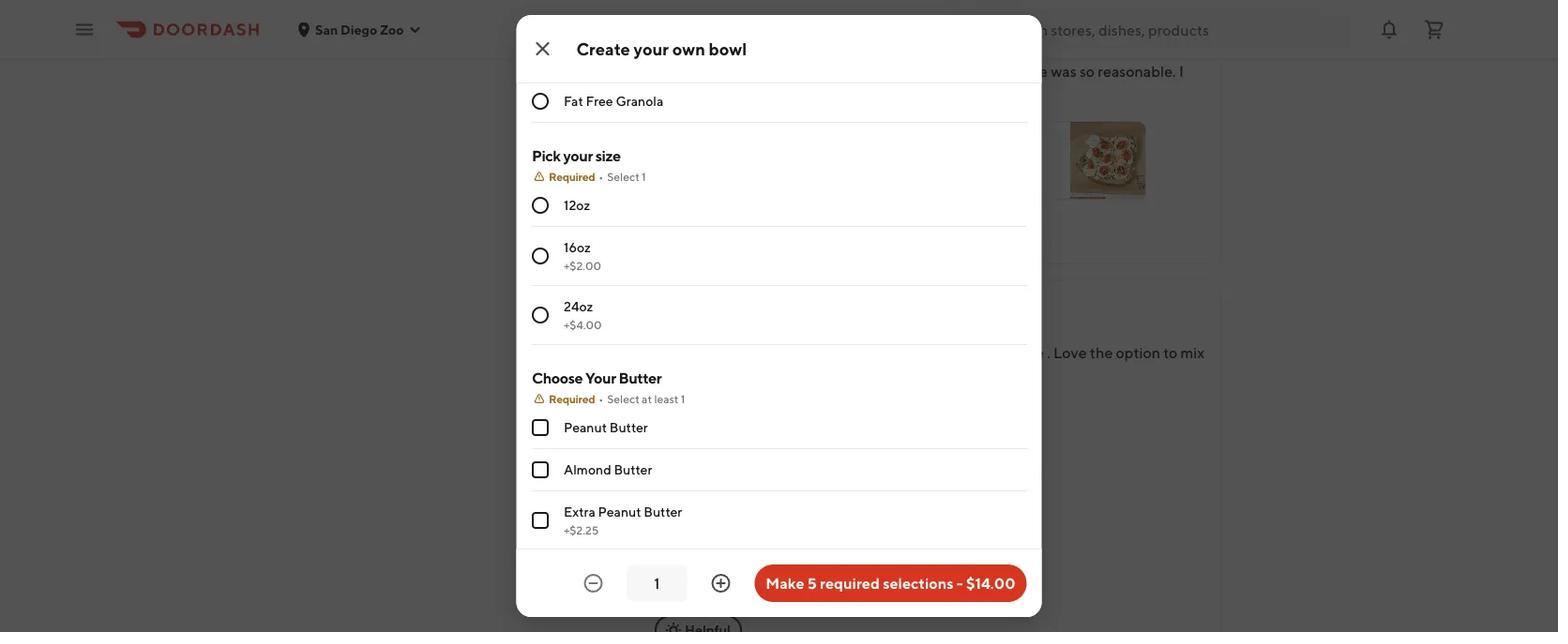 Task type: describe. For each thing, give the bounding box(es) containing it.
size
[[595, 147, 620, 165]]

your inside group
[[563, 147, 592, 165]]

pumpkin flax granola
[[563, 9, 695, 24]]

extra
[[563, 504, 595, 520]]

almond
[[563, 462, 611, 478]]

choose
[[532, 369, 582, 387]]

group containing pumpkin flax granola
[[532, 0, 1027, 123]]

Peanut Butter checkbox
[[532, 419, 548, 436]]

own inside button
[[737, 434, 762, 450]]

bowl inside dialog
[[709, 38, 747, 59]]

make 5 required selections - $14.00 button
[[755, 565, 1027, 602]]

san
[[315, 22, 338, 37]]

your
[[585, 369, 616, 387]]

helpful button
[[655, 219, 742, 249]]

decrease quantity by 1 image
[[582, 572, 605, 595]]

16oz +$2.00
[[563, 240, 601, 272]]

peanut butter
[[563, 420, 648, 435]]

select for butter
[[607, 392, 639, 405]]

butter inside extra peanut butter +$2.25
[[644, 504, 682, 520]]

pick your size group
[[532, 145, 1027, 345]]

Almond Butter checkbox
[[532, 462, 548, 479]]

notification bell image
[[1378, 18, 1401, 41]]

required for pick
[[548, 170, 595, 183]]

zoo
[[380, 22, 404, 37]]

helpful
[[685, 226, 731, 242]]

free
[[586, 93, 613, 109]]

none radio inside pick your size group
[[532, 248, 548, 265]]

pumpkin
[[563, 9, 617, 24]]

selections
[[883, 575, 954, 593]]

• select at least 1
[[598, 392, 685, 405]]

Pumpkin Flax Granola radio
[[532, 8, 548, 25]]

Fat Free Granola radio
[[532, 93, 548, 110]]

pick
[[532, 147, 560, 165]]

create inside create your own bowl dialog
[[577, 38, 630, 59]]

3/12/22
[[742, 44, 789, 60]]

butter down • select at least 1
[[609, 420, 648, 435]]

open menu image
[[73, 18, 96, 41]]

none checkbox inside choose your butter group
[[532, 512, 548, 529]]

make
[[766, 575, 805, 593]]

san diego zoo button
[[297, 22, 423, 37]]

granola
[[653, 51, 698, 67]]

0 vertical spatial •
[[734, 44, 739, 60]]

24oz
[[563, 299, 593, 314]]

none radio inside pick your size group
[[532, 307, 548, 324]]

5
[[808, 575, 817, 593]]

• 3/12/22
[[734, 44, 789, 60]]

own inside dialog
[[672, 38, 706, 59]]

almond
[[605, 51, 650, 67]]

-
[[957, 575, 963, 593]]

pick your size
[[532, 147, 620, 165]]

honey
[[563, 51, 603, 67]]

san diego zoo
[[315, 22, 404, 37]]

diego
[[341, 22, 377, 37]]

16oz
[[563, 240, 590, 255]]

0 items, open order cart image
[[1424, 18, 1446, 41]]



Task type: locate. For each thing, give the bounding box(es) containing it.
extra peanut butter +$2.25
[[563, 504, 682, 537]]

butter right almond
[[614, 462, 652, 478]]

at
[[641, 392, 652, 405]]

1 vertical spatial bowl
[[764, 434, 792, 450]]

required inside pick your size group
[[548, 170, 595, 183]]

12oz
[[563, 198, 590, 213]]

• inside choose your butter group
[[598, 392, 603, 405]]

make 5 required selections - $14.00
[[766, 575, 1016, 593]]

close create your own bowl image
[[532, 38, 554, 60]]

granola right free
[[616, 93, 663, 109]]

butter up • select at least 1
[[618, 369, 661, 387]]

required inside choose your butter group
[[548, 392, 595, 405]]

None checkbox
[[532, 512, 548, 529]]

2 vertical spatial your
[[709, 434, 735, 450]]

24oz +$4.00
[[563, 299, 602, 331]]

2 select from the top
[[607, 392, 639, 405]]

1 vertical spatial create
[[667, 434, 707, 450]]

select down size
[[607, 170, 639, 183]]

12oz radio
[[532, 197, 548, 214]]

0 vertical spatial bowl
[[709, 38, 747, 59]]

0 horizontal spatial your
[[563, 147, 592, 165]]

bowl inside button
[[764, 434, 792, 450]]

select left at
[[607, 392, 639, 405]]

group
[[532, 0, 1027, 123]]

choose your butter
[[532, 369, 661, 387]]

• left 3/12/22
[[734, 44, 739, 60]]

roots toast image
[[1071, 122, 1146, 199]]

1 horizontal spatial 1
[[681, 392, 685, 405]]

create your own bowl inside dialog
[[577, 38, 747, 59]]

butter down almond butter
[[644, 504, 682, 520]]

item photo 1 image
[[655, 501, 752, 597]]

create your own bowl down least
[[667, 434, 792, 450]]

peanut up almond
[[563, 420, 607, 435]]

flax
[[620, 9, 645, 24]]

peanut
[[563, 420, 607, 435], [598, 504, 641, 520]]

• down size
[[598, 170, 603, 183]]

1 vertical spatial peanut
[[598, 504, 641, 520]]

• down your
[[598, 392, 603, 405]]

• for butter
[[598, 392, 603, 405]]

create down least
[[667, 434, 707, 450]]

1 horizontal spatial bowl
[[764, 434, 792, 450]]

1 horizontal spatial your
[[634, 38, 669, 59]]

+$4.00
[[563, 318, 602, 331]]

1 horizontal spatial create
[[667, 434, 707, 450]]

butter
[[618, 369, 661, 387], [609, 420, 648, 435], [614, 462, 652, 478], [644, 504, 682, 520]]

None radio
[[532, 248, 548, 265]]

granola for pumpkin flax granola
[[648, 9, 695, 24]]

own
[[672, 38, 706, 59], [737, 434, 762, 450]]

2 horizontal spatial your
[[709, 434, 735, 450]]

$14.00
[[967, 575, 1016, 593]]

1 vertical spatial •
[[598, 170, 603, 183]]

0 vertical spatial own
[[672, 38, 706, 59]]

your inside button
[[709, 434, 735, 450]]

create
[[577, 38, 630, 59], [667, 434, 707, 450]]

• inside pick your size group
[[598, 170, 603, 183]]

1 vertical spatial select
[[607, 392, 639, 405]]

your
[[634, 38, 669, 59], [563, 147, 592, 165], [709, 434, 735, 450]]

choose your butter group
[[532, 368, 1027, 610]]

0 vertical spatial create your own bowl
[[577, 38, 747, 59]]

item photo 2 image
[[759, 501, 856, 597]]

create down "pumpkin"
[[577, 38, 630, 59]]

select inside pick your size group
[[607, 170, 639, 183]]

0 vertical spatial your
[[634, 38, 669, 59]]

fat free granola
[[563, 93, 663, 109]]

1 vertical spatial own
[[737, 434, 762, 450]]

required for choose
[[548, 392, 595, 405]]

peanut inside extra peanut butter +$2.25
[[598, 504, 641, 520]]

create your own bowl inside button
[[667, 434, 792, 450]]

0 vertical spatial required
[[548, 170, 595, 183]]

0 horizontal spatial create
[[577, 38, 630, 59]]

granola for fat free granola
[[616, 93, 663, 109]]

1 inside pick your size group
[[641, 170, 646, 183]]

•
[[734, 44, 739, 60], [598, 170, 603, 183], [598, 392, 603, 405]]

+$2.00
[[563, 259, 601, 272]]

1 required from the top
[[548, 170, 595, 183]]

+$2.25
[[563, 524, 598, 537]]

select inside choose your butter group
[[607, 392, 639, 405]]

None radio
[[532, 307, 548, 324]]

1 horizontal spatial own
[[737, 434, 762, 450]]

create inside create your own bowl button
[[667, 434, 707, 450]]

1 vertical spatial your
[[563, 147, 592, 165]]

1 vertical spatial create your own bowl
[[667, 434, 792, 450]]

0 horizontal spatial bowl
[[709, 38, 747, 59]]

bowl
[[709, 38, 747, 59], [764, 434, 792, 450]]

fat
[[563, 93, 583, 109]]

increase quantity by 1 image
[[710, 572, 732, 595]]

create your own bowl dialog
[[517, 0, 1042, 617]]

1
[[641, 170, 646, 183], [681, 392, 685, 405]]

2 required from the top
[[548, 392, 595, 405]]

required down 'pick your size'
[[548, 170, 595, 183]]

peanut right extra
[[598, 504, 641, 520]]

granola right "flax"
[[648, 9, 695, 24]]

required down choose
[[548, 392, 595, 405]]

least
[[654, 392, 678, 405]]

almond butter
[[563, 462, 652, 478]]

create your own bowl down "flax"
[[577, 38, 747, 59]]

0 horizontal spatial 1
[[641, 170, 646, 183]]

required
[[548, 170, 595, 183], [548, 392, 595, 405]]

• for size
[[598, 170, 603, 183]]

required
[[820, 575, 880, 593]]

honey almond  granola
[[563, 51, 698, 67]]

0 vertical spatial peanut
[[563, 420, 607, 435]]

1 vertical spatial granola
[[616, 93, 663, 109]]

1 vertical spatial 1
[[681, 392, 685, 405]]

1 inside choose your butter group
[[681, 392, 685, 405]]

0 vertical spatial create
[[577, 38, 630, 59]]

granola
[[648, 9, 695, 24], [616, 93, 663, 109]]

0 horizontal spatial own
[[672, 38, 706, 59]]

Current quantity is 1 number field
[[638, 573, 676, 594]]

1 select from the top
[[607, 170, 639, 183]]

select for size
[[607, 170, 639, 183]]

1 vertical spatial required
[[548, 392, 595, 405]]

0 vertical spatial granola
[[648, 9, 695, 24]]

0 vertical spatial 1
[[641, 170, 646, 183]]

select
[[607, 170, 639, 183], [607, 392, 639, 405]]

Honey almond  granola radio
[[532, 51, 548, 68]]

• select 1
[[598, 170, 646, 183]]

2 vertical spatial •
[[598, 392, 603, 405]]

0 vertical spatial select
[[607, 170, 639, 183]]

create your own bowl
[[577, 38, 747, 59], [667, 434, 792, 450]]

create your own bowl button
[[655, 403, 837, 482]]



Task type: vqa. For each thing, say whether or not it's contained in the screenshot.
topmost Granola
yes



